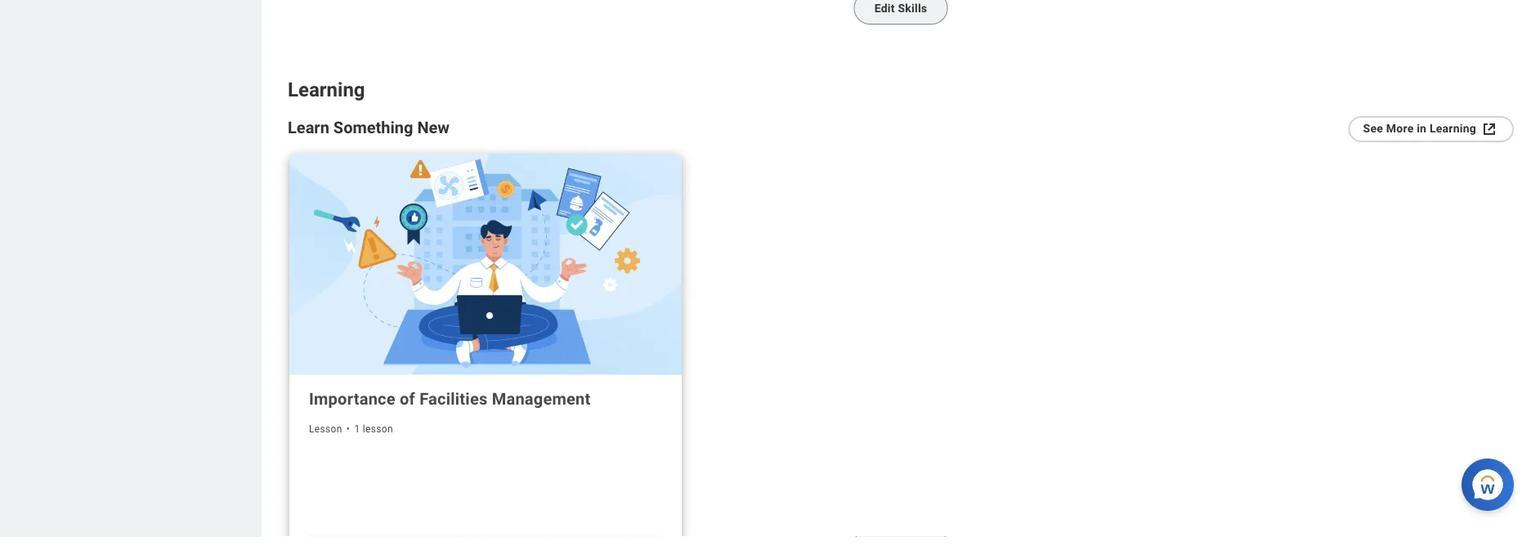 Task type: describe. For each thing, give the bounding box(es) containing it.
importance
[[309, 389, 396, 409]]

external link element
[[1480, 120, 1500, 139]]

lesson
[[309, 423, 342, 435]]

something
[[334, 118, 413, 137]]

learn
[[288, 118, 329, 137]]

skills
[[898, 2, 928, 15]]

1 vertical spatial learning
[[1430, 122, 1477, 135]]

management
[[492, 389, 591, 409]]

see
[[1364, 122, 1384, 135]]

importance of facilities management image
[[289, 154, 682, 375]]

lesson
[[363, 423, 393, 435]]

1
[[355, 423, 360, 435]]

0 vertical spatial learning
[[288, 78, 365, 102]]

edit skills
[[875, 2, 928, 15]]

see more in learning link
[[1349, 116, 1514, 142]]

edit
[[875, 2, 895, 15]]

more
[[1387, 122, 1414, 135]]

external link image
[[1480, 120, 1500, 139]]



Task type: vqa. For each thing, say whether or not it's contained in the screenshot.
the see more in learning
yes



Task type: locate. For each thing, give the bounding box(es) containing it.
of
[[400, 389, 415, 409]]

importance of facilities management link
[[309, 388, 662, 411]]

1 lesson
[[355, 423, 393, 435]]

see more in learning
[[1364, 122, 1477, 135]]

edit skills button
[[854, 0, 948, 25]]

new
[[417, 118, 450, 137]]

1 horizontal spatial learning
[[1430, 122, 1477, 135]]

0 horizontal spatial learning
[[288, 78, 365, 102]]

in
[[1417, 122, 1427, 135]]

learning up learn
[[288, 78, 365, 102]]

learning right the in
[[1430, 122, 1477, 135]]

importance of facilities management
[[309, 389, 591, 409]]

learn something new
[[288, 118, 450, 137]]

facilities
[[420, 389, 488, 409]]

learning
[[288, 78, 365, 102], [1430, 122, 1477, 135]]



